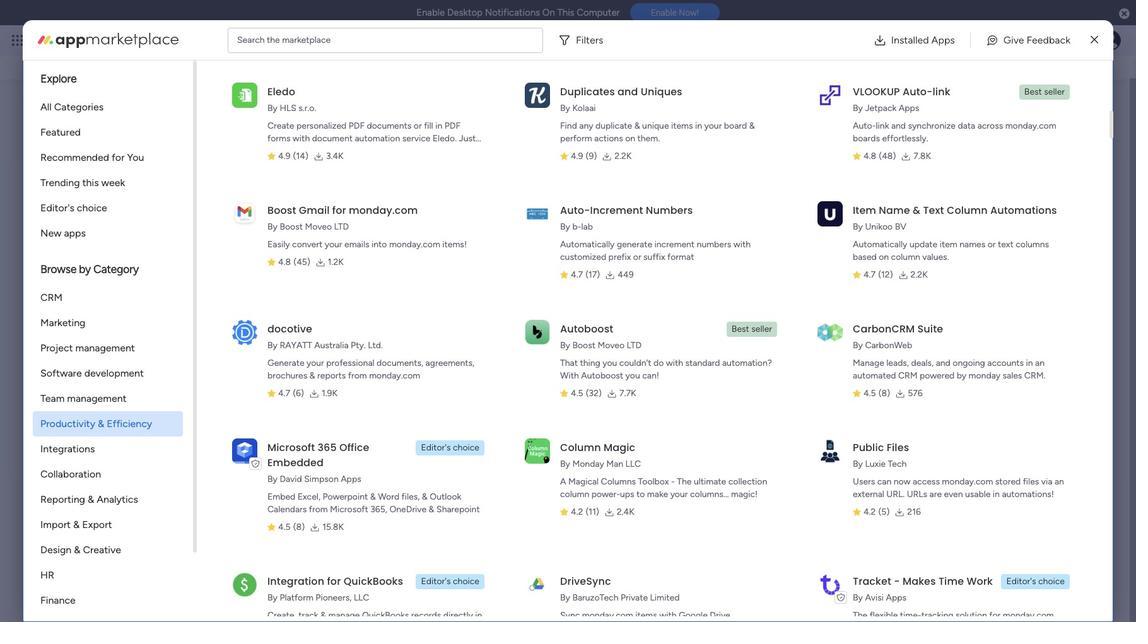 Task type: vqa. For each thing, say whether or not it's contained in the screenshot.
Add Items Menu "menu"
no



Task type: locate. For each thing, give the bounding box(es) containing it.
choice for microsoft 365 office embedded
[[453, 442, 480, 453]]

even
[[944, 489, 963, 500]]

or inside automatically update item names or text columns based on column values.
[[988, 239, 996, 250]]

1 horizontal spatial best
[[1025, 86, 1042, 97]]

and up powered
[[936, 358, 951, 369]]

pdf up "automation"
[[349, 121, 365, 131]]

1 horizontal spatial 2.2k
[[911, 269, 928, 280]]

1 vertical spatial the
[[853, 610, 868, 621]]

0 vertical spatial 2.2k
[[615, 151, 632, 162]]

4.2
[[571, 507, 583, 517], [864, 507, 876, 517]]

seller for vlookup auto-link
[[1045, 86, 1065, 97]]

invite members image
[[971, 34, 983, 47]]

collaborating
[[283, 408, 343, 420]]

1 work management > main workspace from the left
[[72, 254, 219, 264]]

generate
[[268, 358, 304, 369]]

auto- inside the auto-increment numbers by b-lab
[[560, 203, 590, 218]]

0 horizontal spatial 4.2
[[571, 507, 583, 517]]

urls
[[907, 489, 928, 500]]

1 horizontal spatial help
[[1040, 590, 1063, 603]]

help
[[965, 379, 984, 390], [1040, 590, 1063, 603]]

give for give feedback
[[940, 50, 960, 61]]

1 vertical spatial llc
[[354, 593, 369, 603]]

column inside automatically update item names or text columns based on column values.
[[891, 252, 921, 263]]

workspace
[[176, 254, 219, 264], [386, 254, 428, 264], [127, 514, 182, 528]]

quickbooks
[[344, 574, 403, 589], [362, 610, 409, 621]]

2 vertical spatial auto-
[[560, 203, 590, 218]]

0 horizontal spatial ltd
[[334, 221, 349, 232]]

1 horizontal spatial explore
[[970, 241, 1003, 253]]

0 vertical spatial the
[[677, 476, 692, 487]]

with down "limited"
[[660, 610, 677, 621]]

& inside item name & text column automations by unikoo bv
[[913, 203, 921, 218]]

microsoft up embedded
[[268, 440, 315, 455]]

help for help center
[[965, 379, 984, 390]]

enable left now! on the top right
[[651, 8, 677, 18]]

2.4k
[[617, 507, 635, 517]]

board
[[724, 121, 747, 131]]

ltd
[[334, 221, 349, 232], [627, 340, 642, 351]]

that thing you couldn't do with standard automation? with autoboost you can!
[[560, 358, 772, 381]]

give feedback button
[[976, 27, 1081, 53]]

or inside create personalized pdf documents or fill in pdf forms with document automation service eledo. just build your template, everything else is automatic.
[[414, 121, 422, 131]]

auto- for numbers
[[560, 203, 590, 218]]

filters
[[576, 34, 604, 46]]

app logo image for 4.2 (5)
[[818, 438, 843, 464]]

private
[[621, 593, 648, 603]]

on
[[543, 7, 555, 18]]

0 horizontal spatial give
[[940, 50, 960, 61]]

4.5 left (32)
[[571, 388, 583, 399]]

column down magical
[[560, 489, 590, 500]]

your up '1.2k'
[[325, 239, 342, 250]]

workspaces up analytics
[[77, 476, 139, 490]]

4.5 (8) for calendars
[[278, 522, 305, 533]]

1 horizontal spatial you
[[626, 370, 640, 381]]

0 vertical spatial templates
[[980, 213, 1026, 225]]

access up urls
[[913, 476, 940, 487]]

0 horizontal spatial best seller
[[732, 324, 772, 334]]

by up 7
[[853, 340, 863, 351]]

1 vertical spatial quickbooks
[[362, 610, 409, 621]]

automatically inside automatically generate increment numbers with customized prefix or suffix format
[[560, 239, 615, 250]]

by inside boost gmail for monday.com by boost moveo ltd
[[268, 221, 278, 232]]

1 horizontal spatial on
[[879, 252, 889, 263]]

4.5 (8) for automated
[[864, 388, 890, 399]]

editor's choice
[[40, 202, 107, 214], [421, 442, 480, 453], [421, 576, 480, 587], [1007, 576, 1065, 587]]

time-
[[900, 610, 922, 621]]

& left text
[[913, 203, 921, 218]]

1 vertical spatial 4.8
[[278, 257, 291, 268]]

with inside automatically generate increment numbers with customized prefix or suffix format
[[734, 239, 751, 250]]

automatic.
[[419, 146, 461, 156]]

public board image
[[266, 232, 279, 246]]

work up creative
[[116, 532, 136, 543]]

1 vertical spatial seller
[[752, 324, 772, 334]]

0 horizontal spatial work management > main workspace
[[72, 254, 219, 264]]

quickbooks up create, track & manage quickbooks records directly in at left bottom
[[344, 574, 403, 589]]

increment
[[655, 239, 695, 250]]

in down stored at the right bottom of page
[[993, 489, 1000, 500]]

from inside embed excel, powerpoint & word files, & outlook calendars from microsoft 365, onedrive & sharepoint
[[309, 504, 328, 515]]

0 horizontal spatial search
[[237, 34, 265, 45]]

work management > main workspace
[[72, 254, 219, 264], [281, 254, 428, 264]]

apps up v2 user feedback image
[[932, 34, 955, 46]]

1 horizontal spatial pdf
[[445, 121, 461, 131]]

or for s.r.o.
[[414, 121, 422, 131]]

2.2k up learn
[[911, 269, 928, 280]]

work management > main workspace for marketing plan
[[281, 254, 428, 264]]

column down update
[[891, 252, 921, 263]]

1.2k
[[328, 257, 344, 268]]

monday down ongoing at the right of page
[[969, 370, 1001, 381]]

by inside eledo by hls s.r.o.
[[268, 103, 278, 114]]

0 horizontal spatial column
[[560, 489, 590, 500]]

invite your teammates and start collaborating
[[136, 408, 343, 420]]

column right text
[[947, 203, 988, 218]]

for right solution at the bottom right of the page
[[990, 610, 1001, 621]]

4.5 (8) down the automated
[[864, 388, 890, 399]]

give inside button
[[1004, 34, 1025, 46]]

1 horizontal spatial items
[[671, 121, 693, 131]]

llc up create, track & manage quickbooks records directly in at left bottom
[[354, 593, 369, 603]]

roy mann image
[[70, 346, 95, 371]]

help center element
[[916, 366, 1105, 417]]

explore down made
[[970, 241, 1003, 253]]

4.9 left (9)
[[571, 151, 583, 162]]

work right component image
[[72, 254, 91, 264]]

0 horizontal spatial on
[[625, 133, 635, 144]]

by down item
[[853, 221, 863, 232]]

are
[[930, 489, 942, 500]]

build
[[268, 146, 287, 156]]

your inside create personalized pdf documents or fill in pdf forms with document automation service eledo. just build your template, everything else is automatic.
[[289, 146, 307, 156]]

0 horizontal spatial or
[[414, 121, 422, 131]]

in inside create personalized pdf documents or fill in pdf forms with document automation service eledo. just build your template, everything else is automatic.
[[435, 121, 442, 131]]

1 vertical spatial from
[[309, 504, 328, 515]]

0 vertical spatial column
[[947, 203, 988, 218]]

0 vertical spatial explore
[[40, 72, 77, 86]]

crm down "browse"
[[40, 292, 63, 304]]

best
[[1025, 86, 1042, 97], [732, 324, 750, 334]]

kendall parks image
[[1101, 30, 1121, 50]]

embedded
[[268, 456, 324, 470]]

(8)
[[879, 388, 890, 399], [293, 522, 305, 533]]

quick search results list box
[[40, 120, 885, 287]]

in right directly on the left bottom of the page
[[475, 610, 482, 621]]

best seller for vlookup auto-link
[[1025, 86, 1065, 97]]

hls
[[280, 103, 296, 114]]

crm inside manage leads, deals, and ongoing accounts in an automated crm powered by monday sales crm.
[[899, 370, 918, 381]]

duplicates and uniques by kolaai
[[560, 85, 683, 114]]

0 vertical spatial seller
[[1045, 86, 1065, 97]]

with inside create personalized pdf documents or fill in pdf forms with document automation service eledo. just build your template, everything else is automatic.
[[293, 133, 310, 144]]

1 vertical spatial search
[[1063, 50, 1095, 62]]

accounts
[[988, 358, 1024, 369]]

auto- up boards
[[853, 121, 876, 131]]

1 vertical spatial autoboost
[[581, 370, 624, 381]]

app logo image
[[232, 83, 257, 108], [525, 83, 550, 108], [818, 83, 843, 108], [525, 201, 550, 226], [818, 201, 843, 226], [232, 201, 257, 226], [232, 320, 257, 345], [525, 320, 550, 345], [818, 320, 843, 345], [232, 438, 257, 464], [525, 438, 550, 464], [818, 438, 843, 464], [232, 572, 257, 597], [525, 572, 550, 597], [818, 572, 843, 597]]

& left reports
[[310, 370, 315, 381]]

or for text
[[988, 239, 996, 250]]

1 automatically from the left
[[560, 239, 615, 250]]

drivesync
[[560, 574, 611, 589]]

4.5 (32)
[[571, 388, 602, 399]]

1 horizontal spatial search
[[1063, 50, 1095, 62]]

1 horizontal spatial microsoft
[[330, 504, 368, 515]]

0 horizontal spatial best
[[732, 324, 750, 334]]

find
[[560, 121, 577, 131]]

best seller for autoboost
[[732, 324, 772, 334]]

in inside find any duplicate & unique items in your board & perform actions on them.
[[695, 121, 702, 131]]

moveo inside boost gmail for monday.com by boost moveo ltd
[[305, 221, 332, 232]]

app logo image for 4.7 (17)
[[525, 201, 550, 226]]

> right category
[[148, 254, 153, 264]]

project
[[40, 342, 73, 354]]

customized
[[560, 252, 607, 263]]

choice down "this"
[[77, 202, 107, 214]]

service
[[402, 133, 431, 144]]

4.5 (8) down the calendars
[[278, 522, 305, 533]]

with inside that thing you couldn't do with standard automation? with autoboost you can!
[[666, 358, 683, 369]]

help for help
[[1040, 590, 1063, 603]]

0 horizontal spatial column
[[560, 440, 601, 455]]

4.2 left (11)
[[571, 507, 583, 517]]

pdf up eledo. on the top left of the page
[[445, 121, 461, 131]]

templates down the automations
[[1006, 241, 1051, 253]]

4.5 (8)
[[864, 388, 890, 399], [278, 522, 305, 533]]

1 vertical spatial by
[[957, 370, 967, 381]]

automatically down unikoo
[[853, 239, 908, 250]]

1 vertical spatial moveo
[[598, 340, 625, 351]]

and inside duplicates and uniques by kolaai
[[618, 85, 638, 99]]

or left fill
[[414, 121, 422, 131]]

collaboration
[[40, 468, 101, 480]]

1 4.2 from the left
[[571, 507, 583, 517]]

your up reports
[[307, 358, 324, 369]]

1 vertical spatial best seller
[[732, 324, 772, 334]]

1 horizontal spatial enable
[[651, 8, 677, 18]]

minutes
[[1029, 198, 1065, 210]]

main workspace work management
[[100, 514, 194, 543]]

browse by category
[[40, 263, 139, 276]]

0 horizontal spatial 2.2k
[[615, 151, 632, 162]]

you
[[603, 358, 617, 369], [626, 370, 640, 381]]

1 image
[[952, 26, 964, 40]]

forms
[[268, 133, 291, 144]]

best for autoboost
[[732, 324, 750, 334]]

editor's for integration for quickbooks
[[421, 576, 451, 587]]

component image
[[266, 252, 277, 263]]

0 horizontal spatial help
[[965, 379, 984, 390]]

give feedback link
[[976, 27, 1081, 53]]

documents,
[[377, 358, 423, 369]]

& right "board"
[[749, 121, 755, 131]]

categories
[[54, 101, 104, 113]]

1 horizontal spatial seller
[[1045, 86, 1065, 97]]

leads,
[[887, 358, 909, 369]]

your inside a magical columns toolbox - the ultimate collection column power-ups to make your columns... magic!
[[671, 489, 688, 500]]

4.2 for column
[[571, 507, 583, 517]]

0 horizontal spatial pdf
[[349, 121, 365, 131]]

microsoft down powerpoint
[[330, 504, 368, 515]]

by up that
[[560, 340, 570, 351]]

marketing inside quick search results list box
[[284, 233, 331, 245]]

1 vertical spatial marketing
[[40, 317, 86, 329]]

0 horizontal spatial an
[[1036, 358, 1045, 369]]

marketing for marketing
[[40, 317, 86, 329]]

0 horizontal spatial crm
[[40, 292, 63, 304]]

explore for explore
[[40, 72, 77, 86]]

0 horizontal spatial link
[[876, 121, 889, 131]]

from inside generate your professional documents, agreements, brochures & reports from monday.com
[[348, 370, 367, 381]]

1 vertical spatial crm
[[899, 370, 918, 381]]

track
[[299, 610, 318, 621]]

in left "board"
[[695, 121, 702, 131]]

embed excel, powerpoint & word files, & outlook calendars from microsoft 365, onedrive & sharepoint
[[268, 492, 480, 515]]

monday inside manage leads, deals, and ongoing accounts in an automated crm powered by monday sales crm.
[[969, 370, 1001, 381]]

the inside the flexible time-tracking solution for monday.com.
[[853, 610, 868, 621]]

by up find
[[560, 103, 570, 114]]

boost inside boost your workflow in minutes with ready-made templates
[[923, 198, 950, 210]]

1 vertical spatial monday
[[969, 370, 1001, 381]]

4.7 for by
[[278, 388, 290, 399]]

4.7 for increment
[[571, 269, 583, 280]]

monday.com right into
[[389, 239, 440, 250]]

week
[[101, 177, 125, 189]]

auto- up 'by jetpack apps'
[[903, 85, 933, 99]]

0 vertical spatial items
[[671, 121, 693, 131]]

an inside manage leads, deals, and ongoing accounts in an automated crm powered by monday sales crm.
[[1036, 358, 1045, 369]]

editor's choice for tracket - makes time work
[[1007, 576, 1065, 587]]

team management
[[40, 392, 127, 404]]

0 vertical spatial give
[[1004, 34, 1025, 46]]

moveo up marketing plan
[[305, 221, 332, 232]]

4.2 for public
[[864, 507, 876, 517]]

1 horizontal spatial ltd
[[627, 340, 642, 351]]

& left efficiency
[[98, 418, 104, 430]]

boost up ready-
[[923, 198, 950, 210]]

by right component image
[[79, 263, 91, 276]]

1 vertical spatial items
[[636, 610, 657, 621]]

inbox image
[[943, 34, 955, 47]]

you down 'couldn't'
[[626, 370, 640, 381]]

choice for integration for quickbooks
[[453, 576, 480, 587]]

(48)
[[879, 151, 896, 162]]

auto- up b-
[[560, 203, 590, 218]]

1 horizontal spatial workspaces
[[233, 56, 287, 68]]

installed
[[891, 34, 929, 46]]

files,
[[402, 492, 420, 502]]

1 horizontal spatial marketing
[[284, 233, 331, 245]]

monday.com up into
[[349, 203, 418, 218]]

automatically up customized
[[560, 239, 615, 250]]

by down ongoing at the right of page
[[957, 370, 967, 381]]

0 vertical spatial -
[[671, 476, 675, 487]]

1 > from the left
[[148, 254, 153, 264]]

0 vertical spatial or
[[414, 121, 422, 131]]

0 horizontal spatial 4.9
[[278, 151, 291, 162]]

give for give feedback
[[1004, 34, 1025, 46]]

editor's choice up monday.com.
[[1007, 576, 1065, 587]]

magic!
[[731, 489, 758, 500]]

0 horizontal spatial marketing
[[40, 317, 86, 329]]

add to favorites image
[[432, 233, 445, 245]]

based
[[853, 252, 877, 263]]

> for notes
[[148, 254, 153, 264]]

1 horizontal spatial 4.9
[[571, 151, 583, 162]]

1 vertical spatial workspaces
[[77, 476, 139, 490]]

best up automation?
[[732, 324, 750, 334]]

1 horizontal spatial 4.7
[[571, 269, 583, 280]]

seller for autoboost
[[752, 324, 772, 334]]

by platform pioneers, llc
[[268, 593, 369, 603]]

in inside create, track & manage quickbooks records directly in
[[475, 610, 482, 621]]

explore down quickly
[[40, 72, 77, 86]]

0 vertical spatial an
[[1036, 358, 1045, 369]]

by up the sync
[[560, 593, 570, 603]]

(5)
[[879, 507, 890, 517]]

automatically inside automatically update item names or text columns based on column values.
[[853, 239, 908, 250]]

1 vertical spatial (8)
[[293, 522, 305, 533]]

help inside button
[[1040, 590, 1063, 603]]

seller up automation?
[[752, 324, 772, 334]]

2 pdf from the left
[[445, 121, 461, 131]]

1 4.9 from the left
[[278, 151, 291, 162]]

1 vertical spatial link
[[876, 121, 889, 131]]

1 horizontal spatial the
[[853, 610, 868, 621]]

4.5 for microsoft 365 office embedded
[[278, 522, 291, 533]]

2 4.2 from the left
[[864, 507, 876, 517]]

ltd.
[[368, 340, 383, 351]]

and inside auto-link and synchronize data across monday.com boards effortlessly.
[[892, 121, 906, 131]]

editor's for microsoft 365 office embedded
[[421, 442, 451, 453]]

templates inside boost your workflow in minutes with ready-made templates
[[980, 213, 1026, 225]]

access inside users can now access monday.com stored files via an external url. urls are even usable in automations!
[[913, 476, 940, 487]]

automatically for name
[[853, 239, 908, 250]]

templates
[[980, 213, 1026, 225], [1006, 241, 1051, 253]]

4.7 left (12) at the top right of page
[[864, 269, 876, 280]]

0 vertical spatial best
[[1025, 86, 1042, 97]]

editor's down trending
[[40, 202, 74, 214]]

by inside the docotive by rayatt australia pty. ltd.
[[268, 340, 278, 351]]

0 vertical spatial best seller
[[1025, 86, 1065, 97]]

component image
[[56, 252, 68, 263]]

0 vertical spatial column
[[891, 252, 921, 263]]

items right unique
[[671, 121, 693, 131]]

eledo
[[268, 85, 295, 99]]

quickbooks left records
[[362, 610, 409, 621]]

0 horizontal spatial main
[[100, 514, 125, 528]]

1 vertical spatial best
[[732, 324, 750, 334]]

from down professional
[[348, 370, 367, 381]]

your left "board"
[[705, 121, 722, 131]]

columns...
[[690, 489, 729, 500]]

monday.com right across
[[1006, 121, 1057, 131]]

2.2k for column
[[911, 269, 928, 280]]

close my workspaces image
[[40, 476, 56, 491]]

and left the uniques
[[618, 85, 638, 99]]

notifications image
[[915, 34, 928, 47]]

your inside boost your workflow in minutes with ready-made templates
[[952, 198, 972, 210]]

216
[[908, 507, 921, 517]]

editor's for tracket - makes time work
[[1007, 576, 1037, 587]]

by left the hls
[[268, 103, 278, 114]]

1 horizontal spatial give
[[1004, 34, 1025, 46]]

work management > main workspace for notes
[[72, 254, 219, 264]]

main for notes
[[155, 254, 174, 264]]

1 horizontal spatial best seller
[[1025, 86, 1065, 97]]

app logo image for 4.9 (9)
[[525, 83, 550, 108]]

0 horizontal spatial (8)
[[293, 522, 305, 533]]

0 vertical spatial moveo
[[305, 221, 332, 232]]

1 horizontal spatial link
[[933, 85, 951, 99]]

4.7 (6)
[[278, 388, 304, 399]]

1 horizontal spatial >
[[357, 254, 362, 264]]

agreements,
[[426, 358, 475, 369]]

limited
[[650, 593, 680, 603]]

0 horizontal spatial items
[[636, 610, 657, 621]]

editor's choice for microsoft 365 office embedded
[[421, 442, 480, 453]]

work management > main workspace down notes
[[72, 254, 219, 264]]

docotive by rayatt australia pty. ltd.
[[268, 322, 383, 351]]

enable now!
[[651, 8, 699, 18]]

2 > from the left
[[357, 254, 362, 264]]

this
[[82, 177, 99, 189]]

column inside item name & text column automations by unikoo bv
[[947, 203, 988, 218]]

hr
[[40, 569, 54, 581]]

0 vertical spatial on
[[625, 133, 635, 144]]

1 vertical spatial access
[[913, 476, 940, 487]]

learn & get inspired
[[916, 282, 1006, 294]]

work management > main workspace down 'emails'
[[281, 254, 428, 264]]

ltd inside boost gmail for monday.com by boost moveo ltd
[[334, 221, 349, 232]]

by up a on the bottom
[[560, 459, 570, 469]]

2.2k down actions
[[615, 151, 632, 162]]

search everything image
[[1029, 34, 1042, 47]]

give
[[1004, 34, 1025, 46], [940, 50, 960, 61]]

1 horizontal spatial column
[[891, 252, 921, 263]]

0 horizontal spatial access
[[62, 56, 93, 68]]

editor's choice up outlook at the bottom of page
[[421, 442, 480, 453]]

4.8 left '(48)'
[[864, 151, 877, 162]]

embed
[[268, 492, 295, 502]]

1 horizontal spatial 4.2
[[864, 507, 876, 517]]

0 vertical spatial crm
[[40, 292, 63, 304]]

your inside generate your professional documents, agreements, brochures & reports from monday.com
[[307, 358, 324, 369]]

2 work management > main workspace from the left
[[281, 254, 428, 264]]

or left text
[[988, 239, 996, 250]]

give down inbox icon
[[940, 50, 960, 61]]

quickbooks inside create, track & manage quickbooks records directly in
[[362, 610, 409, 621]]

your inside find any duplicate & unique items in your board & perform actions on them.
[[705, 121, 722, 131]]

enable desktop notifications on this computer
[[417, 7, 620, 18]]

app logo image for 4.8 (45)
[[232, 201, 257, 226]]

ltd up plan
[[334, 221, 349, 232]]

enable for enable now!
[[651, 8, 677, 18]]

auto- inside auto-link and synchronize data across monday.com boards effortlessly.
[[853, 121, 876, 131]]

or inside automatically generate increment numbers with customized prefix or suffix format
[[633, 252, 642, 263]]

1 horizontal spatial an
[[1055, 476, 1064, 487]]

449
[[618, 269, 634, 280]]

inspired
[[970, 282, 1006, 294]]

on left them.
[[625, 133, 635, 144]]

0 vertical spatial llc
[[626, 459, 641, 469]]

0 horizontal spatial >
[[148, 254, 153, 264]]

on up (12) at the top right of page
[[879, 252, 889, 263]]

explore for explore templates
[[970, 241, 1003, 253]]

autoboost down thing
[[581, 370, 624, 381]]

main down analytics
[[100, 514, 125, 528]]

editor's up monday.com.
[[1007, 576, 1037, 587]]

2 4.9 from the left
[[571, 151, 583, 162]]

by inside drivesync by baruzotech private limited
[[560, 593, 570, 603]]

4.7
[[571, 269, 583, 280], [864, 269, 876, 280], [278, 388, 290, 399]]

in right fill
[[435, 121, 442, 131]]

m
[[70, 519, 83, 537]]

& inside generate your professional documents, agreements, brochures & reports from monday.com
[[310, 370, 315, 381]]

1 horizontal spatial main
[[155, 254, 174, 264]]

column
[[947, 203, 988, 218], [560, 440, 601, 455]]

0 horizontal spatial auto-
[[560, 203, 590, 218]]

0 vertical spatial by
[[79, 263, 91, 276]]

you right thing
[[603, 358, 617, 369]]

1 vertical spatial an
[[1055, 476, 1064, 487]]

team
[[40, 392, 65, 404]]

2 automatically from the left
[[853, 239, 908, 250]]

0 vertical spatial 4.5 (8)
[[864, 388, 890, 399]]

the inside a magical columns toolbox - the ultimate collection column power-ups to make your columns... magic!
[[677, 476, 692, 487]]

reporting
[[40, 493, 85, 505]]

access right quickly
[[62, 56, 93, 68]]

0 horizontal spatial seller
[[752, 324, 772, 334]]

enable inside button
[[651, 8, 677, 18]]

explore inside button
[[970, 241, 1003, 253]]

1 vertical spatial column
[[560, 489, 590, 500]]

users can now access monday.com stored files via an external url. urls are even usable in automations!
[[853, 476, 1064, 500]]

by boost moveo ltd
[[560, 340, 642, 351]]



Task type: describe. For each thing, give the bounding box(es) containing it.
1 pdf from the left
[[349, 121, 365, 131]]

an inside users can now access monday.com stored files via an external url. urls are even usable in automations!
[[1055, 476, 1064, 487]]

by inside the carboncrm suite by carbonweb
[[853, 340, 863, 351]]

software
[[40, 367, 82, 379]]

4.5 for autoboost
[[571, 388, 583, 399]]

uniques
[[641, 85, 683, 99]]

app logo image for 4.8 (48)
[[818, 83, 843, 108]]

installed apps
[[891, 34, 955, 46]]

boards,
[[150, 56, 184, 68]]

by jetpack apps
[[853, 103, 920, 114]]

workflow
[[975, 198, 1016, 210]]

7
[[851, 353, 856, 364]]

quick
[[1035, 50, 1061, 62]]

main inside main workspace work management
[[100, 514, 125, 528]]

workspace for marketing plan
[[386, 254, 428, 264]]

& right design
[[74, 544, 80, 556]]

automatically for increment
[[560, 239, 615, 250]]

app logo image for 4.5 (32)
[[525, 320, 550, 345]]

0 vertical spatial autoboost
[[560, 322, 614, 336]]

calendars
[[268, 504, 307, 515]]

workspace for notes
[[176, 254, 219, 264]]

app logo image for 4.9 (14)
[[232, 83, 257, 108]]

unikoo
[[865, 221, 893, 232]]

creative
[[83, 544, 121, 556]]

choice for tracket - makes time work
[[1039, 576, 1065, 587]]

thing
[[580, 358, 601, 369]]

& inside create, track & manage quickbooks records directly in
[[321, 610, 326, 621]]

with inside boost your workflow in minutes with ready-made templates
[[1068, 198, 1088, 210]]

apps image
[[998, 34, 1011, 47]]

item name & text column automations by unikoo bv
[[853, 203, 1057, 232]]

gmail
[[299, 203, 330, 218]]

0 vertical spatial link
[[933, 85, 951, 99]]

manage leads, deals, and ongoing accounts in an automated crm powered by monday sales crm.
[[853, 358, 1046, 381]]

convert
[[292, 239, 323, 250]]

recommended for you
[[40, 151, 144, 163]]

management inside main workspace work management
[[139, 532, 194, 543]]

& up them.
[[635, 121, 640, 131]]

app logo image for 4.2 (11)
[[525, 438, 550, 464]]

names
[[960, 239, 986, 250]]

& up 365,
[[370, 492, 376, 502]]

work inside main workspace work management
[[116, 532, 136, 543]]

by inside the auto-increment numbers by b-lab
[[560, 221, 570, 232]]

1 vertical spatial ltd
[[627, 340, 642, 351]]

autoboost inside that thing you couldn't do with standard automation? with autoboost you can!
[[581, 370, 624, 381]]

sync monday.com items with google drive.
[[560, 610, 732, 621]]

4.9 for by
[[278, 151, 291, 162]]

computer
[[577, 7, 620, 18]]

app logo image for 4.7 (6)
[[232, 320, 257, 345]]

monday.com down baruzotech
[[582, 610, 633, 621]]

your right invite
[[164, 408, 184, 420]]

- inside a magical columns toolbox - the ultimate collection column power-ups to make your columns... magic!
[[671, 476, 675, 487]]

marketing plan
[[284, 233, 353, 245]]

editor's choice up apps
[[40, 202, 107, 214]]

4.8 for 4.8 (45)
[[278, 257, 291, 268]]

4.7 (12)
[[864, 269, 893, 280]]

llc inside column magic by monday man llc
[[626, 459, 641, 469]]

microsoft inside embed excel, powerpoint & word files, & outlook calendars from microsoft 365, onedrive & sharepoint
[[330, 504, 368, 515]]

& down my workspaces
[[88, 493, 94, 505]]

monday.com inside boost gmail for monday.com by boost moveo ltd
[[349, 203, 418, 218]]

(17)
[[586, 269, 600, 280]]

by left jetpack
[[853, 103, 863, 114]]

link inside auto-link and synchronize data across monday.com boards effortlessly.
[[876, 121, 889, 131]]

in inside users can now access monday.com stored files via an external url. urls are even usable in automations!
[[993, 489, 1000, 500]]

app logo image for 4.7 (12)
[[818, 201, 843, 226]]

by david simpson apps
[[268, 474, 361, 485]]

enable for enable desktop notifications on this computer
[[417, 7, 445, 18]]

by left david
[[268, 474, 278, 485]]

efficiency
[[107, 418, 152, 430]]

work down 'easily'
[[281, 254, 300, 264]]

reports
[[317, 370, 346, 381]]

apps
[[64, 227, 86, 239]]

0 horizontal spatial by
[[79, 263, 91, 276]]

boost up 'easily'
[[280, 221, 303, 232]]

close recently visited image
[[40, 105, 56, 120]]

best for vlookup auto-link
[[1025, 86, 1042, 97]]

columns
[[1016, 239, 1049, 250]]

couldn't
[[620, 358, 652, 369]]

by inside public files by luxie tech
[[853, 459, 863, 469]]

new
[[40, 227, 62, 239]]

for inside the flexible time-tracking solution for monday.com.
[[990, 610, 1001, 621]]

& left get
[[943, 282, 950, 294]]

for inside boost gmail for monday.com by boost moveo ltd
[[332, 203, 346, 218]]

0 horizontal spatial you
[[603, 358, 617, 369]]

give feedback
[[1004, 34, 1071, 46]]

templates image image
[[927, 100, 1094, 187]]

else
[[393, 146, 408, 156]]

0 horizontal spatial llc
[[354, 593, 369, 603]]

numbers
[[697, 239, 732, 250]]

private board image
[[56, 232, 70, 246]]

workspace image
[[61, 513, 91, 544]]

(14)
[[293, 151, 308, 162]]

dapulse x slim image
[[1091, 32, 1099, 48]]

work up recent
[[102, 33, 125, 47]]

automated
[[853, 370, 896, 381]]

powerpoint
[[323, 492, 368, 502]]

recommended
[[40, 151, 109, 163]]

0 vertical spatial quickbooks
[[344, 574, 403, 589]]

in inside boost your workflow in minutes with ready-made templates
[[1019, 198, 1027, 210]]

workspace inside main workspace work management
[[127, 514, 182, 528]]

eledo.
[[433, 133, 457, 144]]

is
[[411, 146, 417, 156]]

columns
[[601, 476, 636, 487]]

drivesync by baruzotech private limited
[[560, 574, 680, 603]]

2.2k for kolaai
[[615, 151, 632, 162]]

by inside duplicates and uniques by kolaai
[[560, 103, 570, 114]]

(8) for calendars
[[293, 522, 305, 533]]

users
[[853, 476, 875, 487]]

apps down vlookup auto-link
[[899, 103, 920, 114]]

emails
[[345, 239, 370, 250]]

everything
[[348, 146, 390, 156]]

4.8 for 4.8 (48)
[[864, 151, 877, 162]]

help image
[[1057, 34, 1070, 47]]

editor's choice for integration for quickbooks
[[421, 576, 480, 587]]

search inside button
[[1063, 50, 1095, 62]]

docotive
[[268, 322, 312, 336]]

rayatt
[[280, 340, 312, 351]]

in inside manage leads, deals, and ongoing accounts in an automated crm powered by monday sales crm.
[[1026, 358, 1033, 369]]

find any duplicate & unique items in your board & perform actions on them.
[[560, 121, 755, 144]]

4.9 for and
[[571, 151, 583, 162]]

& left export
[[73, 519, 80, 531]]

by inside manage leads, deals, and ongoing accounts in an automated crm powered by monday sales crm.
[[957, 370, 967, 381]]

v2 user feedback image
[[926, 49, 935, 63]]

items inside find any duplicate & unique items in your board & perform actions on them.
[[671, 121, 693, 131]]

by left avisi
[[853, 593, 863, 603]]

main for marketing plan
[[365, 254, 384, 264]]

the
[[267, 34, 280, 45]]

get
[[952, 282, 968, 294]]

monday.com inside generate your professional documents, agreements, brochures & reports from monday.com
[[369, 370, 420, 381]]

4.7 (17)
[[571, 269, 600, 280]]

lottie animation element
[[559, 32, 913, 80]]

export
[[82, 519, 112, 531]]

monday.com inside users can now access monday.com stored files via an external url. urls are even usable in automations!
[[942, 476, 993, 487]]

browse
[[40, 263, 76, 276]]

flexible
[[870, 610, 898, 621]]

0 vertical spatial monday
[[56, 33, 99, 47]]

& right files,
[[422, 492, 428, 502]]

& down outlook at the bottom of page
[[429, 504, 435, 515]]

for left you
[[112, 151, 125, 163]]

dapulse close image
[[1119, 8, 1130, 20]]

monday.com inside auto-link and synchronize data across monday.com boards effortlessly.
[[1006, 121, 1057, 131]]

on inside automatically update item names or text columns based on column values.
[[879, 252, 889, 263]]

boost up thing
[[573, 340, 596, 351]]

category
[[93, 263, 139, 276]]

by inside column magic by monday man llc
[[560, 459, 570, 469]]

15.8k
[[323, 522, 344, 533]]

select product image
[[11, 34, 24, 47]]

1 vertical spatial -
[[894, 574, 900, 589]]

auto- for and
[[853, 121, 876, 131]]

column inside column magic by monday man llc
[[560, 440, 601, 455]]

ongoing
[[953, 358, 986, 369]]

2 horizontal spatial 4.5
[[864, 388, 876, 399]]

into
[[372, 239, 387, 250]]

and left start
[[240, 408, 257, 420]]

v2 bolt switch image
[[1024, 49, 1032, 63]]

and down see
[[214, 56, 231, 68]]

development
[[84, 367, 144, 379]]

quick search button
[[1014, 43, 1105, 68]]

pty.
[[351, 340, 366, 351]]

templates inside button
[[1006, 241, 1051, 253]]

and inside manage leads, deals, and ongoing accounts in an automated crm powered by monday sales crm.
[[936, 358, 951, 369]]

apps up flexible at the right bottom of the page
[[886, 593, 907, 603]]

for up pioneers,
[[327, 574, 341, 589]]

your down apps marketplace image
[[96, 56, 116, 68]]

2 horizontal spatial auto-
[[903, 85, 933, 99]]

marketing for marketing plan
[[284, 233, 331, 245]]

column inside a magical columns toolbox - the ultimate collection column power-ups to make your columns... magic!
[[560, 489, 590, 500]]

by avisi apps
[[853, 593, 907, 603]]

sharepoint
[[437, 504, 480, 515]]

by up create,
[[268, 593, 278, 603]]

baruzotech
[[573, 593, 619, 603]]

roy
[[103, 345, 119, 356]]

on inside find any duplicate & unique items in your board & perform actions on them.
[[625, 133, 635, 144]]

4.7 for name
[[864, 269, 876, 280]]

4.9 (14)
[[278, 151, 308, 162]]

search the marketplace
[[237, 34, 331, 45]]

apps inside installed apps button
[[932, 34, 955, 46]]

microsoft inside microsoft 365 office embedded
[[268, 440, 315, 455]]

all categories
[[40, 101, 104, 113]]

duplicates
[[560, 85, 615, 99]]

by inside item name & text column automations by unikoo bv
[[853, 221, 863, 232]]

notes
[[74, 233, 102, 245]]

manage
[[328, 610, 360, 621]]

boost up public board image
[[268, 203, 296, 218]]

apps up powerpoint
[[341, 474, 361, 485]]

1 horizontal spatial moveo
[[598, 340, 625, 351]]

makes
[[903, 574, 936, 589]]

b-
[[573, 221, 581, 232]]

0 horizontal spatial workspaces
[[77, 476, 139, 490]]

app logo image for 4.5 (8)
[[818, 320, 843, 345]]

trending
[[40, 177, 80, 189]]

see plans
[[221, 35, 259, 45]]

easily convert your emails into monday.com items!
[[268, 239, 467, 250]]

(8) for automated
[[879, 388, 890, 399]]

jetpack
[[865, 103, 897, 114]]

> for marketing plan
[[357, 254, 362, 264]]

powered
[[920, 370, 955, 381]]

productivity
[[40, 418, 95, 430]]

effortlessly.
[[882, 133, 929, 144]]

installed apps button
[[864, 27, 965, 53]]

plan
[[333, 233, 353, 245]]

0 vertical spatial access
[[62, 56, 93, 68]]

monday.com.
[[1003, 610, 1056, 621]]

vlookup
[[853, 85, 900, 99]]

apps marketplace image
[[38, 32, 179, 48]]

0 vertical spatial workspaces
[[233, 56, 287, 68]]

tech
[[888, 459, 907, 469]]



